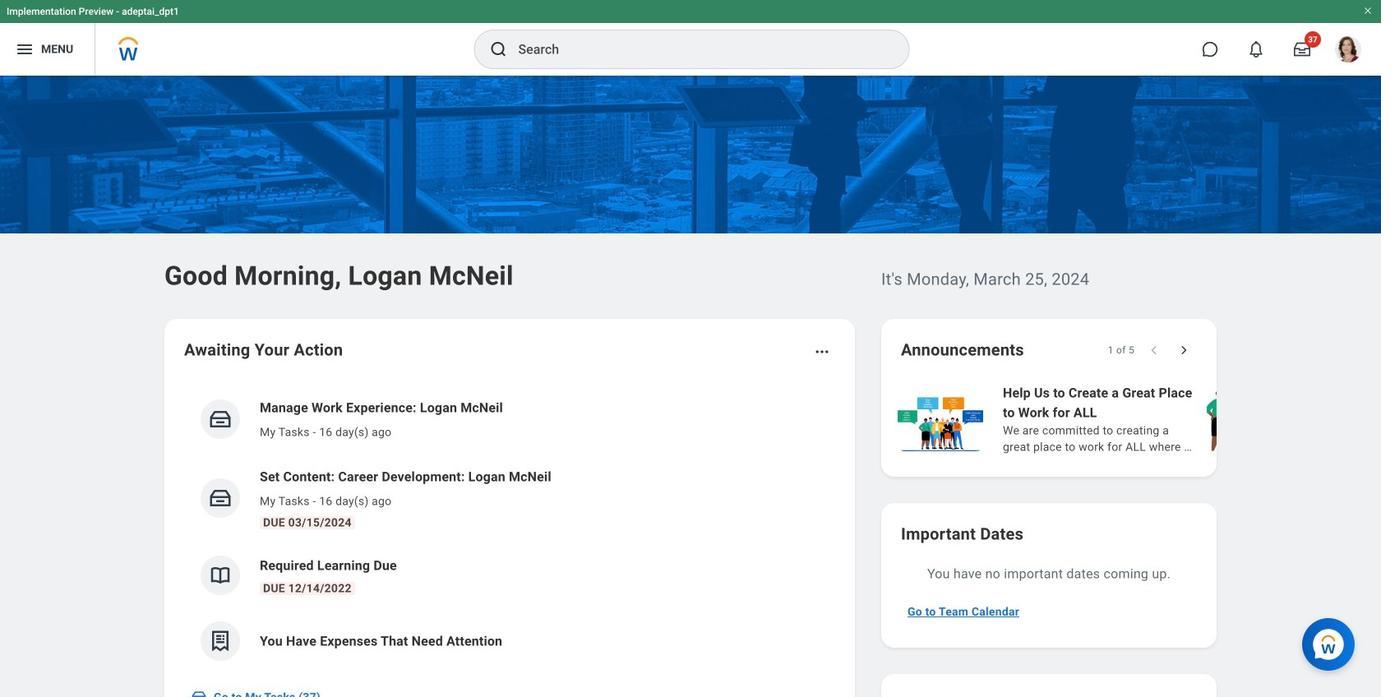 Task type: locate. For each thing, give the bounding box(es) containing it.
1 inbox image from the top
[[208, 407, 233, 432]]

1 horizontal spatial list
[[894, 381, 1381, 457]]

0 vertical spatial inbox image
[[208, 407, 233, 432]]

search image
[[489, 39, 508, 59]]

justify image
[[15, 39, 35, 59]]

1 vertical spatial inbox image
[[208, 486, 233, 510]]

related actions image
[[814, 344, 830, 360]]

dashboard expenses image
[[208, 629, 233, 654]]

0 horizontal spatial list
[[184, 385, 835, 674]]

list
[[894, 381, 1381, 457], [184, 385, 835, 674]]

status
[[1108, 344, 1134, 357]]

banner
[[0, 0, 1381, 76]]

profile logan mcneil image
[[1335, 36, 1361, 66]]

inbox image
[[208, 407, 233, 432], [208, 486, 233, 510]]

main content
[[0, 76, 1381, 697]]



Task type: vqa. For each thing, say whether or not it's contained in the screenshot.
bottommost inbox Icon
yes



Task type: describe. For each thing, give the bounding box(es) containing it.
close environment banner image
[[1363, 6, 1373, 16]]

notifications large image
[[1248, 41, 1264, 58]]

book open image
[[208, 563, 233, 588]]

chevron left small image
[[1146, 342, 1162, 358]]

inbox image
[[191, 689, 207, 697]]

2 inbox image from the top
[[208, 486, 233, 510]]

inbox large image
[[1294, 41, 1310, 58]]

chevron right small image
[[1176, 342, 1192, 358]]

Search Workday  search field
[[518, 31, 875, 67]]



